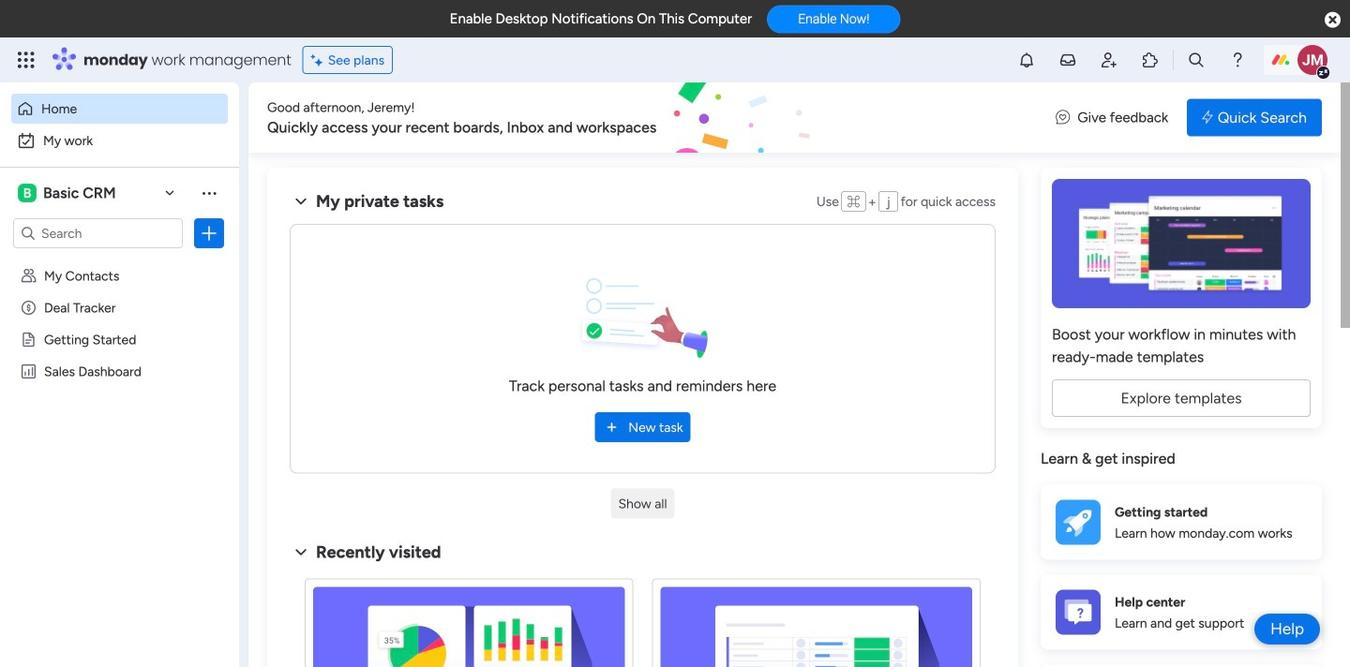 Task type: describe. For each thing, give the bounding box(es) containing it.
getting started element
[[1041, 485, 1323, 560]]

v2 bolt switch image
[[1203, 107, 1214, 128]]

notifications image
[[1018, 51, 1036, 69]]

invite members image
[[1100, 51, 1119, 69]]

Search in workspace field
[[39, 223, 157, 244]]

select product image
[[17, 51, 36, 69]]

close recently visited image
[[290, 542, 312, 564]]

update feed image
[[1059, 51, 1078, 69]]

2 vertical spatial option
[[0, 259, 239, 263]]

monday marketplace image
[[1142, 51, 1160, 69]]

public dashboard image
[[20, 363, 38, 381]]

jeremy miller image
[[1298, 45, 1328, 75]]

workspace selection element
[[18, 182, 119, 204]]



Task type: locate. For each thing, give the bounding box(es) containing it.
dapulse close image
[[1325, 11, 1341, 30]]

templates image image
[[1058, 179, 1306, 309]]

1 vertical spatial option
[[11, 126, 228, 156]]

workspace options image
[[200, 184, 219, 202]]

list box
[[0, 257, 239, 641]]

close my private tasks image
[[290, 190, 312, 213]]

v2 user feedback image
[[1056, 107, 1070, 128]]

see plans image
[[311, 49, 328, 71]]

public board image
[[20, 331, 38, 349]]

search everything image
[[1187, 51, 1206, 69]]

workspace image
[[18, 183, 37, 204]]

0 vertical spatial option
[[11, 94, 228, 124]]

help center element
[[1041, 575, 1323, 650]]

option
[[11, 94, 228, 124], [11, 126, 228, 156], [0, 259, 239, 263]]

options image
[[200, 224, 219, 243]]

help image
[[1229, 51, 1248, 69]]

quick search results list box
[[290, 564, 996, 668]]



Task type: vqa. For each thing, say whether or not it's contained in the screenshot.
my contacts to the bottom
no



